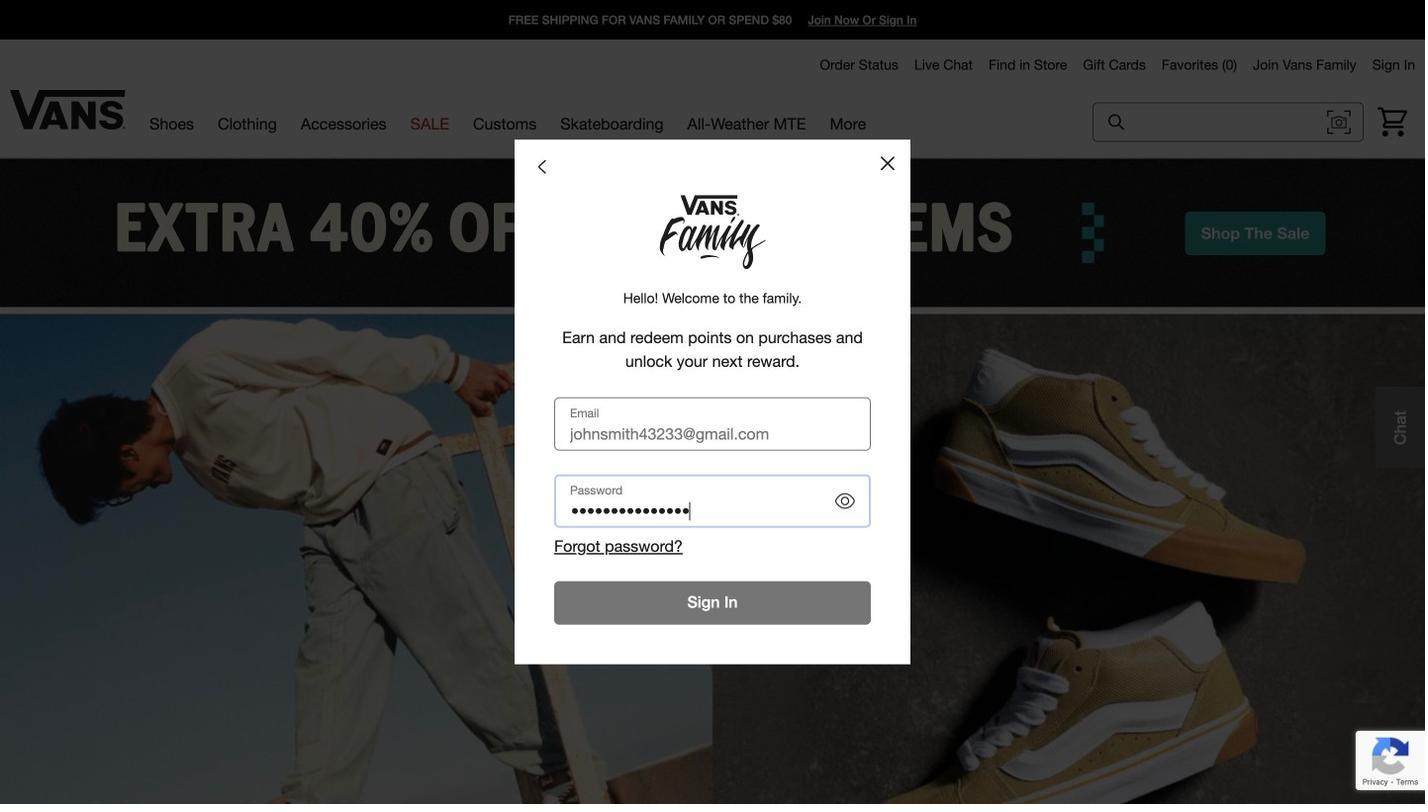 Task type: locate. For each thing, give the bounding box(es) containing it.
switch visibility password image
[[836, 492, 855, 512]]

https://images.vans.com/is/image/vansbrand/ho23%5fknu%20mid%5fpt2%5fkhaki%5fmobilesecondary%5fh2t%5f398x498?wid=398 image
[[0, 314, 1426, 805]]

view cart image
[[1377, 107, 1409, 137]]

None password field
[[554, 475, 871, 529]]

None text field
[[554, 398, 871, 451]]

main content
[[0, 159, 1426, 805]]

https://images.vans.com/is/image/vansbrand/ho23%5fholiday%5fpromo%5fextra40%5fpencil%5fmobile%5f640x150?$fullres$ image
[[0, 159, 1426, 307]]



Task type: describe. For each thing, give the bounding box(es) containing it.
Search search field
[[1093, 102, 1364, 142]]

search all image
[[1109, 114, 1125, 130]]



